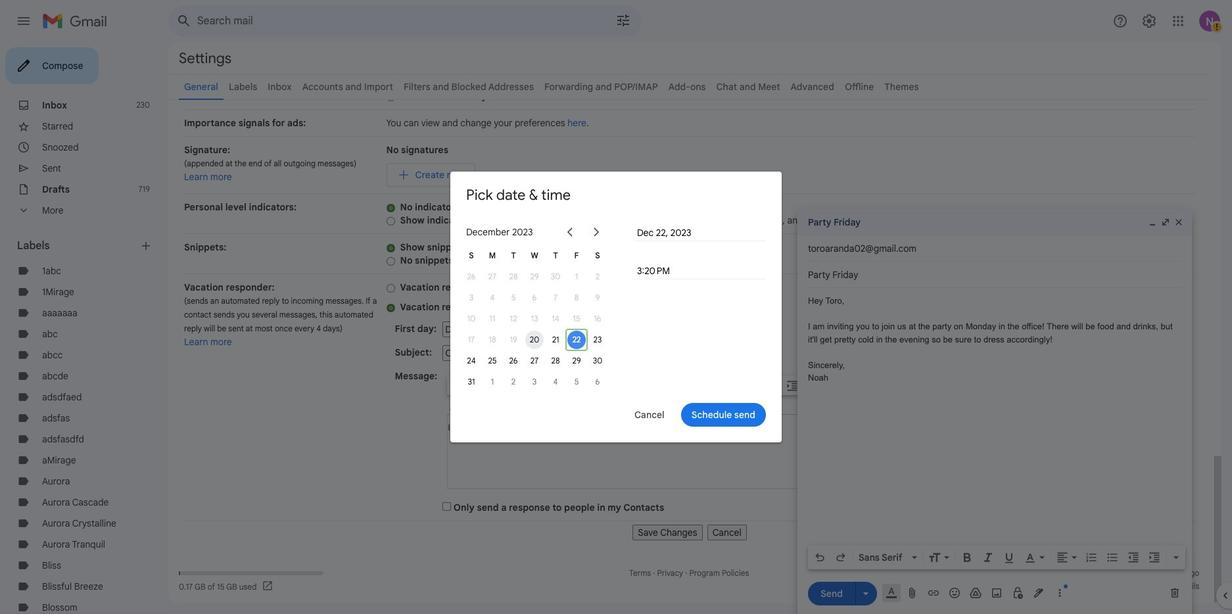 Task type: describe. For each thing, give the bounding box(es) containing it.
advanced search options image
[[610, 7, 636, 34]]

4 jan cell
[[545, 371, 566, 392]]

0 horizontal spatial navigation
[[0, 42, 168, 614]]

10 dec cell
[[461, 308, 482, 329]]

16 dec cell
[[587, 308, 608, 329]]

18 dec cell
[[482, 329, 503, 350]]

2 jan cell
[[503, 371, 524, 392]]

main menu image
[[16, 13, 32, 29]]

gmail image
[[42, 8, 114, 34]]

30 nov cell
[[545, 266, 566, 287]]

21 dec cell
[[545, 329, 566, 350]]

13 dec cell
[[524, 308, 545, 329]]

26 nov cell
[[461, 266, 482, 287]]

Time field
[[636, 263, 765, 278]]

1 jan cell
[[482, 371, 503, 392]]

7 column header from the left
[[587, 245, 608, 266]]

bold ‪(⌘b)‬ image
[[553, 379, 566, 392]]

4 column header from the left
[[524, 245, 545, 266]]

4 dec cell
[[482, 287, 503, 308]]

1 dec cell
[[566, 266, 587, 287]]

19 dec cell
[[503, 329, 524, 350]]

3 dec cell
[[461, 287, 482, 308]]

8 dec cell
[[566, 287, 587, 308]]

search mail image
[[172, 9, 196, 33]]

2 column header from the left
[[482, 245, 503, 266]]

Date field
[[636, 225, 765, 240]]

7 dec cell
[[545, 287, 566, 308]]

6 jan cell
[[587, 371, 608, 392]]

26 dec cell
[[503, 350, 524, 371]]

3 column header from the left
[[503, 245, 524, 266]]

5 jan cell
[[566, 371, 587, 392]]

heading inside navigation
[[17, 239, 139, 252]]

9 dec cell
[[587, 287, 608, 308]]



Task type: vqa. For each thing, say whether or not it's contained in the screenshot.
"Main menu" icon
yes



Task type: locate. For each thing, give the bounding box(es) containing it.
column header up 6 dec cell
[[524, 245, 545, 266]]

1 vertical spatial heading
[[17, 239, 139, 252]]

1 column header from the left
[[461, 245, 482, 266]]

Subject text field
[[443, 345, 678, 361]]

15 dec cell
[[566, 308, 587, 329]]

2 dec cell
[[587, 266, 608, 287]]

tab list
[[168, 74, 1211, 100]]

None radio
[[386, 92, 395, 102], [386, 203, 395, 213], [386, 216, 395, 226], [386, 243, 395, 253], [386, 283, 395, 293], [386, 303, 395, 313], [386, 92, 395, 102], [386, 203, 395, 213], [386, 216, 395, 226], [386, 243, 395, 253], [386, 283, 395, 293], [386, 303, 395, 313]]

6 dec cell
[[524, 287, 545, 308]]

28 nov cell
[[503, 266, 524, 287]]

22 dec cell
[[566, 329, 587, 350]]

6 column header from the left
[[566, 245, 587, 266]]

Vacation responder text field
[[448, 421, 842, 482]]

None search field
[[168, 5, 642, 37]]

row
[[461, 219, 608, 245]]

heading
[[466, 187, 571, 203], [17, 239, 139, 252]]

footer
[[168, 567, 1211, 593]]

None text field
[[443, 321, 533, 337], [659, 321, 750, 337], [443, 321, 533, 337], [659, 321, 750, 337]]

column header up 9 dec cell
[[587, 245, 608, 266]]

29 nov cell
[[524, 266, 545, 287]]

None checkbox
[[443, 502, 451, 511]]

None radio
[[386, 256, 395, 266]]

28 dec cell
[[545, 350, 566, 371]]

0 vertical spatial heading
[[466, 187, 571, 203]]

25 dec cell
[[482, 350, 503, 371]]

31 dec cell
[[461, 371, 482, 392]]

27 nov cell
[[482, 266, 503, 287]]

3 jan cell
[[524, 371, 545, 392]]

column header up 5 dec cell
[[503, 245, 524, 266]]

follow link to manage storage image
[[262, 580, 275, 593]]

settings image
[[1141, 13, 1157, 29]]

11 dec cell
[[482, 308, 503, 329]]

5 dec cell
[[503, 287, 524, 308]]

23 dec cell
[[587, 329, 608, 350]]

27 dec cell
[[524, 350, 545, 371]]

grid
[[461, 245, 608, 392]]

indent more ‪(⌘])‬ image
[[786, 379, 799, 392]]

italic ‪(⌘i)‬ image
[[574, 379, 587, 392]]

0 horizontal spatial heading
[[17, 239, 139, 252]]

17 dec cell
[[461, 329, 482, 350]]

dialog
[[450, 171, 782, 442]]

14 dec cell
[[545, 308, 566, 329]]

underline ‪(⌘u)‬ image
[[595, 379, 608, 392]]

1 horizontal spatial heading
[[466, 187, 571, 203]]

column header up 8 dec cell
[[566, 245, 587, 266]]

column header
[[461, 245, 482, 266], [482, 245, 503, 266], [503, 245, 524, 266], [524, 245, 545, 266], [545, 245, 566, 266], [566, 245, 587, 266], [587, 245, 608, 266]]

column header up 7 dec cell
[[545, 245, 566, 266]]

column header up 4 dec cell on the left of page
[[482, 245, 503, 266]]

29 dec cell
[[566, 350, 587, 371]]

24 dec cell
[[461, 350, 482, 371]]

quote ‪(⌘⇧9)‬ image
[[807, 379, 820, 392]]

5 column header from the left
[[545, 245, 566, 266]]

12 dec cell
[[503, 308, 524, 329]]

1 horizontal spatial navigation
[[184, 521, 1195, 540]]

20 dec cell
[[524, 329, 545, 350]]

formatting options toolbar
[[447, 376, 848, 395]]

column header up 3 dec cell
[[461, 245, 482, 266]]

navigation
[[0, 42, 168, 614], [184, 521, 1195, 540]]

30 dec cell
[[587, 350, 608, 371]]



